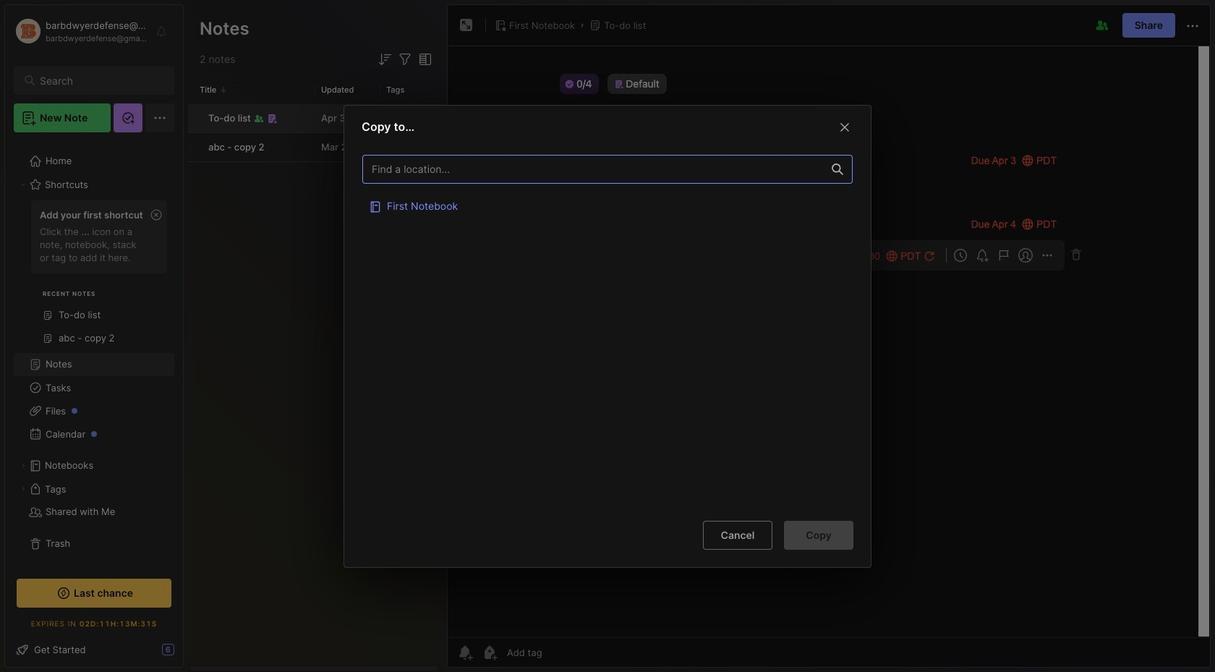 Task type: vqa. For each thing, say whether or not it's contained in the screenshot.
MAIN element
yes



Task type: describe. For each thing, give the bounding box(es) containing it.
expand note image
[[458, 17, 476, 34]]

expand tags image
[[19, 485, 28, 494]]

close image
[[837, 118, 854, 135]]

add tag image
[[481, 644, 499, 662]]

note window element
[[447, 4, 1212, 668]]

add a reminder image
[[457, 644, 474, 662]]

Find a location field
[[355, 147, 861, 509]]

Find a location… text field
[[363, 157, 824, 181]]

expand notebooks image
[[19, 462, 28, 470]]



Task type: locate. For each thing, give the bounding box(es) containing it.
tree
[[5, 141, 183, 565]]

cell
[[363, 190, 853, 219]]

row group
[[188, 104, 446, 163]]

group inside tree
[[14, 196, 174, 359]]

None search field
[[40, 72, 161, 89]]

group
[[14, 196, 174, 359]]

Search text field
[[40, 74, 161, 88]]

cell inside find a location field
[[363, 190, 853, 219]]

none search field inside main element
[[40, 72, 161, 89]]

tree inside main element
[[5, 141, 183, 565]]

main element
[[0, 0, 188, 672]]

Note Editor text field
[[448, 46, 1211, 638]]



